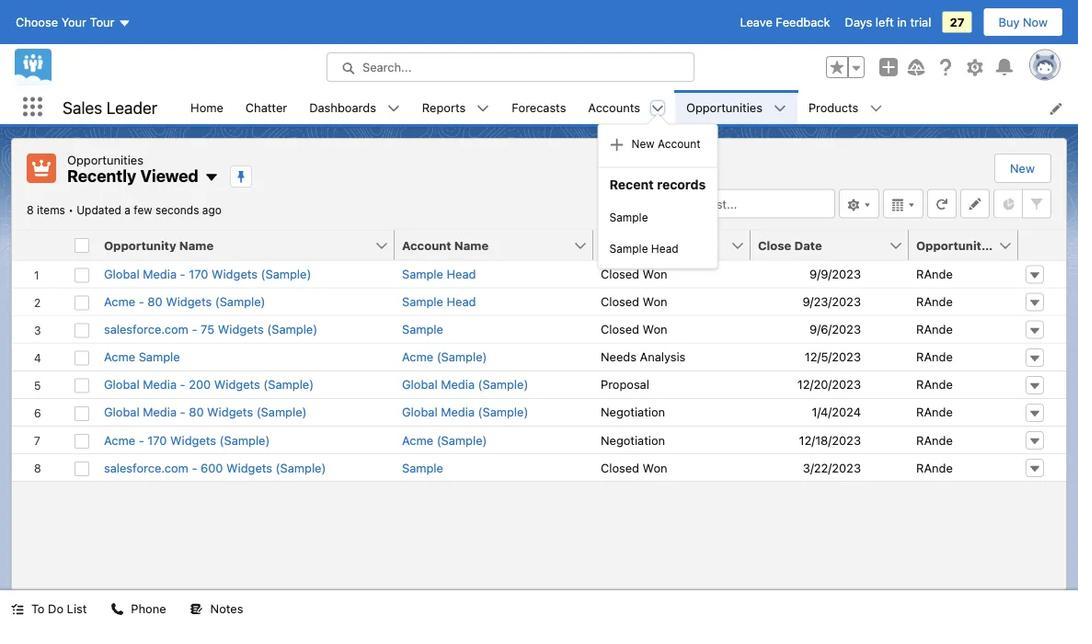 Task type: describe. For each thing, give the bounding box(es) containing it.
1 vertical spatial opportunities
[[67, 153, 144, 167]]

27
[[950, 15, 965, 29]]

accounts
[[588, 100, 641, 114]]

(sample) inside global media - 200 widgets (sample) link
[[264, 378, 314, 392]]

choose your tour button
[[15, 7, 132, 37]]

days left in trial
[[845, 15, 932, 29]]

0 horizontal spatial 80
[[148, 295, 163, 309]]

acme sample link
[[104, 348, 180, 366]]

stage button
[[594, 231, 731, 260]]

closed won for 3/22/2023
[[601, 461, 668, 475]]

rande for 9/9/2023
[[917, 267, 953, 281]]

products list item
[[798, 90, 894, 124]]

products
[[809, 100, 859, 114]]

head for 9/23/2023
[[447, 295, 476, 309]]

buy now button
[[983, 7, 1064, 37]]

days
[[845, 15, 873, 29]]

opportunity name element
[[97, 231, 406, 261]]

none search field inside recently viewed|opportunities|list view element
[[615, 189, 836, 219]]

negotiation for acme (sample)
[[601, 433, 666, 447]]

salesforce.com for salesforce.com - 600 widgets (sample)
[[104, 461, 189, 475]]

opportunities link
[[676, 90, 774, 124]]

to
[[31, 602, 45, 616]]

choose
[[16, 15, 58, 29]]

acme (sample) link for needs analysis
[[402, 348, 487, 366]]

opportunity owner alias
[[917, 238, 1063, 252]]

9/6/2023
[[810, 323, 861, 336]]

items
[[37, 204, 65, 217]]

leader
[[107, 97, 157, 117]]

new account
[[632, 137, 701, 150]]

accounts link
[[577, 90, 652, 124]]

in
[[898, 15, 907, 29]]

closed for 9/9/2023
[[601, 267, 640, 281]]

opportunities list item
[[676, 90, 798, 124]]

tour
[[90, 15, 115, 29]]

sample head inside recent records list item
[[610, 243, 679, 255]]

won for 9/23/2023
[[643, 295, 668, 309]]

Search Recently Viewed list view. search field
[[615, 189, 836, 219]]

- up acme sample
[[139, 295, 144, 309]]

won for 9/6/2023
[[643, 323, 668, 336]]

cell inside recently viewed grid
[[67, 231, 97, 261]]

global media (sample) for global media - 80 widgets (sample)
[[402, 406, 529, 419]]

phone
[[131, 602, 166, 616]]

date
[[795, 238, 823, 252]]

notes
[[210, 602, 243, 616]]

search... button
[[327, 52, 695, 82]]

sample link for salesforce.com - 75 widgets (sample)
[[402, 321, 444, 339]]

leave
[[740, 15, 773, 29]]

needs analysis
[[601, 350, 686, 364]]

75
[[201, 323, 215, 336]]

acme for negotiation
[[104, 433, 135, 447]]

3/22/2023
[[803, 461, 861, 475]]

opportunity name button
[[97, 231, 375, 260]]

opportunities inside list item
[[687, 100, 763, 114]]

item number image
[[12, 231, 67, 260]]

opportunity for opportunity owner alias
[[917, 238, 989, 252]]

text default image inside reports list item
[[477, 102, 490, 115]]

8
[[27, 204, 34, 217]]

sample link for salesforce.com - 600 widgets (sample)
[[402, 459, 444, 477]]

dashboards
[[309, 100, 376, 114]]

0 vertical spatial sample link
[[599, 202, 717, 233]]

(sample) inside salesforce.com - 600 widgets (sample) link
[[276, 461, 326, 475]]

global media - 80 widgets (sample) link
[[104, 404, 307, 422]]

list
[[67, 602, 87, 616]]

widgets inside "link"
[[170, 433, 216, 447]]

600
[[201, 461, 223, 475]]

170 inside "link"
[[148, 433, 167, 447]]

to do list
[[31, 602, 87, 616]]

recent records
[[610, 177, 706, 192]]

acme for closed won
[[104, 295, 135, 309]]

recently
[[67, 166, 137, 186]]

12/18/2023
[[799, 433, 861, 447]]

text default image inside phone button
[[111, 603, 124, 616]]

sales leader
[[63, 97, 157, 117]]

media for 170
[[143, 267, 177, 281]]

closed for 9/6/2023
[[601, 323, 640, 336]]

9/23/2023
[[803, 295, 861, 309]]

recent records list
[[180, 90, 1079, 269]]

rande for 12/20/2023
[[917, 378, 953, 392]]

left
[[876, 15, 894, 29]]

12/20/2023
[[798, 378, 861, 392]]

do
[[48, 602, 64, 616]]

global for 170
[[104, 267, 140, 281]]

salesforce.com for salesforce.com - 75 widgets (sample)
[[104, 323, 189, 336]]

- left 600
[[192, 461, 197, 475]]

won for 9/9/2023
[[643, 267, 668, 281]]

text default image inside dashboards list item
[[387, 102, 400, 115]]

account inside button
[[402, 238, 452, 252]]

buy now
[[999, 15, 1048, 29]]

phone button
[[100, 591, 177, 628]]

item number element
[[12, 231, 67, 261]]

salesforce.com - 75 widgets (sample)
[[104, 323, 318, 336]]

head for 9/9/2023
[[447, 267, 476, 281]]

notes button
[[179, 591, 254, 628]]

close
[[758, 238, 792, 252]]

recently viewed grid
[[12, 231, 1067, 482]]

media for 80
[[143, 406, 177, 419]]

head inside recent records list item
[[651, 243, 679, 255]]

- inside "link"
[[139, 433, 144, 447]]

sales
[[63, 97, 102, 117]]

opportunity owner alias button
[[909, 231, 1063, 260]]

global media - 170 widgets (sample) link
[[104, 265, 311, 283]]

reports list item
[[411, 90, 501, 124]]

leave feedback
[[740, 15, 831, 29]]

negotiation for global media (sample)
[[601, 406, 666, 419]]

updated
[[77, 204, 121, 217]]

list view controls image
[[839, 189, 880, 219]]

recent
[[610, 177, 654, 192]]

feedback
[[776, 15, 831, 29]]

closed won for 9/6/2023
[[601, 323, 668, 336]]

1 horizontal spatial 80
[[189, 406, 204, 419]]

buy
[[999, 15, 1020, 29]]

acme for needs analysis
[[104, 350, 135, 364]]

your
[[61, 15, 87, 29]]



Task type: vqa. For each thing, say whether or not it's contained in the screenshot.
&
no



Task type: locate. For each thing, give the bounding box(es) containing it.
80
[[148, 295, 163, 309], [189, 406, 204, 419]]

2 acme (sample) from the top
[[402, 433, 487, 447]]

new for new account
[[632, 137, 655, 150]]

2 salesforce.com from the top
[[104, 461, 189, 475]]

7 rande from the top
[[917, 433, 953, 447]]

2 vertical spatial sample head
[[402, 295, 476, 309]]

closed won for 9/9/2023
[[601, 267, 668, 281]]

global media (sample) link
[[402, 376, 529, 394], [402, 404, 529, 422]]

1 vertical spatial text default image
[[204, 170, 219, 185]]

new account link
[[599, 128, 717, 160]]

stage
[[601, 238, 636, 252]]

acme (sample) for needs analysis
[[402, 350, 487, 364]]

products link
[[798, 90, 870, 124]]

text default image inside notes button
[[190, 603, 203, 616]]

closed
[[601, 267, 640, 281], [601, 295, 640, 309], [601, 323, 640, 336], [601, 461, 640, 475]]

2 opportunity from the left
[[917, 238, 989, 252]]

seconds
[[155, 204, 199, 217]]

•
[[68, 204, 74, 217]]

records
[[657, 177, 706, 192]]

80 down 200
[[189, 406, 204, 419]]

200
[[189, 378, 211, 392]]

opportunity name
[[104, 238, 214, 252]]

global for 80
[[104, 406, 140, 419]]

3 closed from the top
[[601, 323, 640, 336]]

global media - 200 widgets (sample)
[[104, 378, 314, 392]]

account
[[658, 137, 701, 150], [402, 238, 452, 252]]

1 horizontal spatial new
[[1011, 162, 1035, 175]]

text default image
[[477, 102, 490, 115], [652, 102, 664, 115], [610, 138, 625, 152], [11, 603, 24, 616], [190, 603, 203, 616]]

acme (sample) link
[[402, 348, 487, 366], [402, 431, 487, 449]]

0 vertical spatial salesforce.com
[[104, 323, 189, 336]]

name inside "button"
[[179, 238, 214, 252]]

1 vertical spatial 170
[[148, 433, 167, 447]]

media for 200
[[143, 378, 177, 392]]

acme (sample) link for negotiation
[[402, 431, 487, 449]]

alias
[[1034, 238, 1063, 252]]

0 vertical spatial head
[[651, 243, 679, 255]]

salesforce.com - 75 widgets (sample) link
[[104, 321, 318, 339]]

0 vertical spatial sample head link
[[599, 233, 717, 265]]

text default image down accounts link
[[610, 138, 625, 152]]

new for new
[[1011, 162, 1035, 175]]

opportunities up new account
[[687, 100, 763, 114]]

0 vertical spatial new
[[632, 137, 655, 150]]

0 vertical spatial acme (sample)
[[402, 350, 487, 364]]

1 vertical spatial head
[[447, 267, 476, 281]]

0 vertical spatial global media (sample)
[[402, 378, 529, 392]]

closed won
[[601, 267, 668, 281], [601, 295, 668, 309], [601, 323, 668, 336], [601, 461, 668, 475]]

2 closed from the top
[[601, 295, 640, 309]]

(sample) inside salesforce.com - 75 widgets (sample) link
[[267, 323, 318, 336]]

4 won from the top
[[643, 461, 668, 475]]

opportunity for opportunity name
[[104, 238, 176, 252]]

sample
[[610, 211, 648, 224], [610, 243, 648, 255], [402, 267, 444, 281], [402, 295, 444, 309], [402, 323, 444, 336], [139, 350, 180, 364], [402, 461, 444, 475]]

0 horizontal spatial name
[[179, 238, 214, 252]]

opportunity owner alias element
[[909, 231, 1063, 261]]

None search field
[[615, 189, 836, 219]]

(sample) inside global media - 80 widgets (sample) link
[[257, 406, 307, 419]]

1 vertical spatial account
[[402, 238, 452, 252]]

acme (sample) for negotiation
[[402, 433, 487, 447]]

account name button
[[395, 231, 573, 260]]

text default image for to do list
[[11, 603, 24, 616]]

dashboards list item
[[298, 90, 411, 124]]

170 up acme - 80 widgets (sample)
[[189, 267, 208, 281]]

2 negotiation from the top
[[601, 433, 666, 447]]

8 items • updated a few seconds ago
[[27, 204, 222, 217]]

head
[[651, 243, 679, 255], [447, 267, 476, 281], [447, 295, 476, 309]]

0 vertical spatial 80
[[148, 295, 163, 309]]

global media (sample) link for global media - 200 widgets (sample)
[[402, 376, 529, 394]]

1 vertical spatial new
[[1011, 162, 1035, 175]]

few
[[134, 204, 152, 217]]

new button
[[996, 155, 1050, 182]]

2 name from the left
[[455, 238, 489, 252]]

sample head for global media - 170 widgets (sample)
[[402, 267, 476, 281]]

widgets down global media - 200 widgets (sample) link
[[207, 406, 253, 419]]

won for 3/22/2023
[[643, 461, 668, 475]]

opportunities
[[687, 100, 763, 114], [67, 153, 144, 167]]

1/4/2024
[[812, 406, 861, 419]]

- left 200
[[180, 378, 186, 392]]

0 vertical spatial negotiation
[[601, 406, 666, 419]]

0 vertical spatial account
[[658, 137, 701, 150]]

home
[[191, 100, 224, 114]]

1 vertical spatial global media (sample)
[[402, 406, 529, 419]]

text default image for notes
[[190, 603, 203, 616]]

sample head link for global media - 170 widgets (sample)
[[402, 265, 476, 283]]

recent records list item
[[577, 90, 718, 269]]

1 acme (sample) link from the top
[[402, 348, 487, 366]]

account name
[[402, 238, 489, 252]]

negotiation
[[601, 406, 666, 419], [601, 433, 666, 447]]

0 vertical spatial 170
[[189, 267, 208, 281]]

global media (sample) for global media - 200 widgets (sample)
[[402, 378, 529, 392]]

opportunities up the updated on the top left
[[67, 153, 144, 167]]

acme - 170 widgets (sample) link
[[104, 431, 270, 449]]

text default image
[[387, 102, 400, 115], [204, 170, 219, 185], [111, 603, 124, 616]]

- up acme - 170 widgets (sample)
[[180, 406, 186, 419]]

1 horizontal spatial account
[[658, 137, 701, 150]]

text default image inside to do list button
[[11, 603, 24, 616]]

account name element
[[395, 231, 605, 261]]

viewed
[[140, 166, 199, 186]]

close date
[[758, 238, 823, 252]]

1 closed from the top
[[601, 267, 640, 281]]

close date button
[[751, 231, 889, 260]]

text default image left to
[[11, 603, 24, 616]]

chatter link
[[235, 90, 298, 124]]

1 won from the top
[[643, 267, 668, 281]]

global media - 80 widgets (sample)
[[104, 406, 307, 419]]

proposal
[[601, 378, 650, 392]]

1 vertical spatial salesforce.com
[[104, 461, 189, 475]]

close date element
[[751, 231, 920, 261]]

1 negotiation from the top
[[601, 406, 666, 419]]

0 vertical spatial text default image
[[387, 102, 400, 115]]

widgets down opportunity name "button"
[[212, 267, 258, 281]]

opportunity inside "button"
[[104, 238, 176, 252]]

1 vertical spatial sample link
[[402, 321, 444, 339]]

acme - 80 widgets (sample)
[[104, 295, 266, 309]]

salesforce.com - 600 widgets (sample)
[[104, 461, 326, 475]]

global for 200
[[104, 378, 140, 392]]

opportunity down few
[[104, 238, 176, 252]]

text default image for new account
[[610, 138, 625, 152]]

group
[[826, 56, 865, 78]]

2 vertical spatial sample link
[[402, 459, 444, 477]]

1 acme (sample) from the top
[[402, 350, 487, 364]]

closed won for 9/23/2023
[[601, 295, 668, 309]]

won
[[643, 267, 668, 281], [643, 295, 668, 309], [643, 323, 668, 336], [643, 461, 668, 475]]

0 horizontal spatial text default image
[[111, 603, 124, 616]]

analysis
[[640, 350, 686, 364]]

0 horizontal spatial new
[[632, 137, 655, 150]]

1 vertical spatial sample head
[[402, 267, 476, 281]]

widgets right 600
[[226, 461, 273, 475]]

home link
[[180, 90, 235, 124]]

sample head link
[[599, 233, 717, 265], [402, 265, 476, 283], [402, 293, 476, 311]]

global media (sample) link for global media - 80 widgets (sample)
[[402, 404, 529, 422]]

sample head for acme - 80 widgets (sample)
[[402, 295, 476, 309]]

new up recent
[[632, 137, 655, 150]]

1 salesforce.com from the top
[[104, 323, 189, 336]]

acme - 170 widgets (sample)
[[104, 433, 270, 447]]

a
[[125, 204, 131, 217]]

2 global media (sample) from the top
[[402, 406, 529, 419]]

1 closed won from the top
[[601, 267, 668, 281]]

salesforce.com - 600 widgets (sample) link
[[104, 459, 326, 477]]

0 vertical spatial global media (sample) link
[[402, 376, 529, 394]]

0 vertical spatial opportunities
[[687, 100, 763, 114]]

cell
[[67, 231, 97, 261]]

4 closed from the top
[[601, 461, 640, 475]]

1 horizontal spatial opportunity
[[917, 238, 989, 252]]

1 vertical spatial acme (sample)
[[402, 433, 487, 447]]

action image
[[1019, 231, 1067, 260]]

reports link
[[411, 90, 477, 124]]

4 rande from the top
[[917, 350, 953, 364]]

rande for 9/23/2023
[[917, 295, 953, 309]]

text default image down the search...
[[387, 102, 400, 115]]

1 global media (sample) link from the top
[[402, 376, 529, 394]]

- up acme - 80 widgets (sample)
[[180, 267, 186, 281]]

3 won from the top
[[643, 323, 668, 336]]

closed for 9/23/2023
[[601, 295, 640, 309]]

1 name from the left
[[179, 238, 214, 252]]

rande
[[917, 267, 953, 281], [917, 295, 953, 309], [917, 323, 953, 336], [917, 350, 953, 364], [917, 378, 953, 392], [917, 406, 953, 419], [917, 433, 953, 447], [917, 461, 953, 475]]

8 rande from the top
[[917, 461, 953, 475]]

2 closed won from the top
[[601, 295, 668, 309]]

new inside recent records list item
[[632, 137, 655, 150]]

0 vertical spatial acme (sample) link
[[402, 348, 487, 366]]

2 global media (sample) link from the top
[[402, 404, 529, 422]]

2 rande from the top
[[917, 295, 953, 309]]

1 horizontal spatial name
[[455, 238, 489, 252]]

name for account name
[[455, 238, 489, 252]]

(sample) inside acme - 170 widgets (sample) "link"
[[220, 433, 270, 447]]

170 down global media - 80 widgets (sample) link
[[148, 433, 167, 447]]

chatter
[[246, 100, 287, 114]]

acme sample
[[104, 350, 180, 364]]

1 vertical spatial negotiation
[[601, 433, 666, 447]]

(sample) inside global media - 170 widgets (sample) link
[[261, 267, 311, 281]]

display as table image
[[884, 189, 924, 219]]

sample head link for acme - 80 widgets (sample)
[[402, 293, 476, 311]]

rande for 12/18/2023
[[917, 433, 953, 447]]

recently viewed status
[[27, 204, 77, 217]]

widgets down global media - 80 widgets (sample) link
[[170, 433, 216, 447]]

widgets right 75
[[218, 323, 264, 336]]

80 down opportunity name
[[148, 295, 163, 309]]

rande for 12/5/2023
[[917, 350, 953, 364]]

stage element
[[594, 231, 762, 261]]

1 vertical spatial acme (sample) link
[[402, 431, 487, 449]]

closed for 3/22/2023
[[601, 461, 640, 475]]

needs
[[601, 350, 637, 364]]

-
[[180, 267, 186, 281], [139, 295, 144, 309], [192, 323, 197, 336], [180, 378, 186, 392], [180, 406, 186, 419], [139, 433, 144, 447], [192, 461, 197, 475]]

2 vertical spatial text default image
[[111, 603, 124, 616]]

0 horizontal spatial 170
[[148, 433, 167, 447]]

text default image left phone
[[111, 603, 124, 616]]

0 horizontal spatial account
[[402, 238, 452, 252]]

1 vertical spatial sample head link
[[402, 265, 476, 283]]

2 acme (sample) link from the top
[[402, 431, 487, 449]]

3 closed won from the top
[[601, 323, 668, 336]]

widgets right 200
[[214, 378, 260, 392]]

12/5/2023
[[805, 350, 861, 364]]

global media - 170 widgets (sample)
[[104, 267, 311, 281]]

trial
[[911, 15, 932, 29]]

reports
[[422, 100, 466, 114]]

6 rande from the top
[[917, 406, 953, 419]]

2 vertical spatial head
[[447, 295, 476, 309]]

1 horizontal spatial opportunities
[[687, 100, 763, 114]]

account inside recent records list item
[[658, 137, 701, 150]]

rande for 9/6/2023
[[917, 323, 953, 336]]

recently viewed|opportunities|list view element
[[11, 138, 1068, 591]]

global media (sample)
[[402, 378, 529, 392], [402, 406, 529, 419]]

opportunity inside button
[[917, 238, 989, 252]]

text default image left notes
[[190, 603, 203, 616]]

opportunity left owner
[[917, 238, 989, 252]]

0 horizontal spatial opportunity
[[104, 238, 176, 252]]

owner
[[992, 238, 1031, 252]]

3 rande from the top
[[917, 323, 953, 336]]

global media - 200 widgets (sample) link
[[104, 376, 314, 394]]

5 rande from the top
[[917, 378, 953, 392]]

2 horizontal spatial text default image
[[387, 102, 400, 115]]

salesforce.com up acme sample
[[104, 323, 189, 336]]

acme inside "link"
[[104, 433, 135, 447]]

0 vertical spatial sample head
[[610, 243, 679, 255]]

1 horizontal spatial text default image
[[204, 170, 219, 185]]

text default image up ago
[[204, 170, 219, 185]]

widgets down global media - 170 widgets (sample) link
[[166, 295, 212, 309]]

1 vertical spatial global media (sample) link
[[402, 404, 529, 422]]

new up owner
[[1011, 162, 1035, 175]]

ago
[[202, 204, 222, 217]]

search...
[[363, 60, 412, 74]]

salesforce.com down acme - 170 widgets (sample) "link"
[[104, 461, 189, 475]]

media
[[143, 267, 177, 281], [143, 378, 177, 392], [441, 378, 475, 392], [143, 406, 177, 419], [441, 406, 475, 419]]

recently viewed
[[67, 166, 199, 186]]

- left 75
[[192, 323, 197, 336]]

name for opportunity name
[[179, 238, 214, 252]]

text default image inside new account link
[[610, 138, 625, 152]]

1 global media (sample) from the top
[[402, 378, 529, 392]]

name inside button
[[455, 238, 489, 252]]

text default image up new account link
[[652, 102, 664, 115]]

- down global media - 80 widgets (sample) link
[[139, 433, 144, 447]]

acme - 80 widgets (sample) link
[[104, 293, 266, 311]]

1 opportunity from the left
[[104, 238, 176, 252]]

(sample) inside acme - 80 widgets (sample) link
[[215, 295, 266, 309]]

action element
[[1019, 231, 1067, 261]]

text default image right reports
[[477, 102, 490, 115]]

rande for 3/22/2023
[[917, 461, 953, 475]]

1 rande from the top
[[917, 267, 953, 281]]

new inside button
[[1011, 162, 1035, 175]]

global
[[104, 267, 140, 281], [104, 378, 140, 392], [402, 378, 438, 392], [104, 406, 140, 419], [402, 406, 438, 419]]

rande for 1/4/2024
[[917, 406, 953, 419]]

1 horizontal spatial 170
[[189, 267, 208, 281]]

0 horizontal spatial opportunities
[[67, 153, 144, 167]]

to do list button
[[0, 591, 98, 628]]

salesforce.com
[[104, 323, 189, 336], [104, 461, 189, 475]]

forecasts link
[[501, 90, 577, 124]]

4 closed won from the top
[[601, 461, 668, 475]]

sample head
[[610, 243, 679, 255], [402, 267, 476, 281], [402, 295, 476, 309]]

opportunity
[[104, 238, 176, 252], [917, 238, 989, 252]]

now
[[1023, 15, 1048, 29]]

2 vertical spatial sample head link
[[402, 293, 476, 311]]

2 won from the top
[[643, 295, 668, 309]]

1 vertical spatial 80
[[189, 406, 204, 419]]



